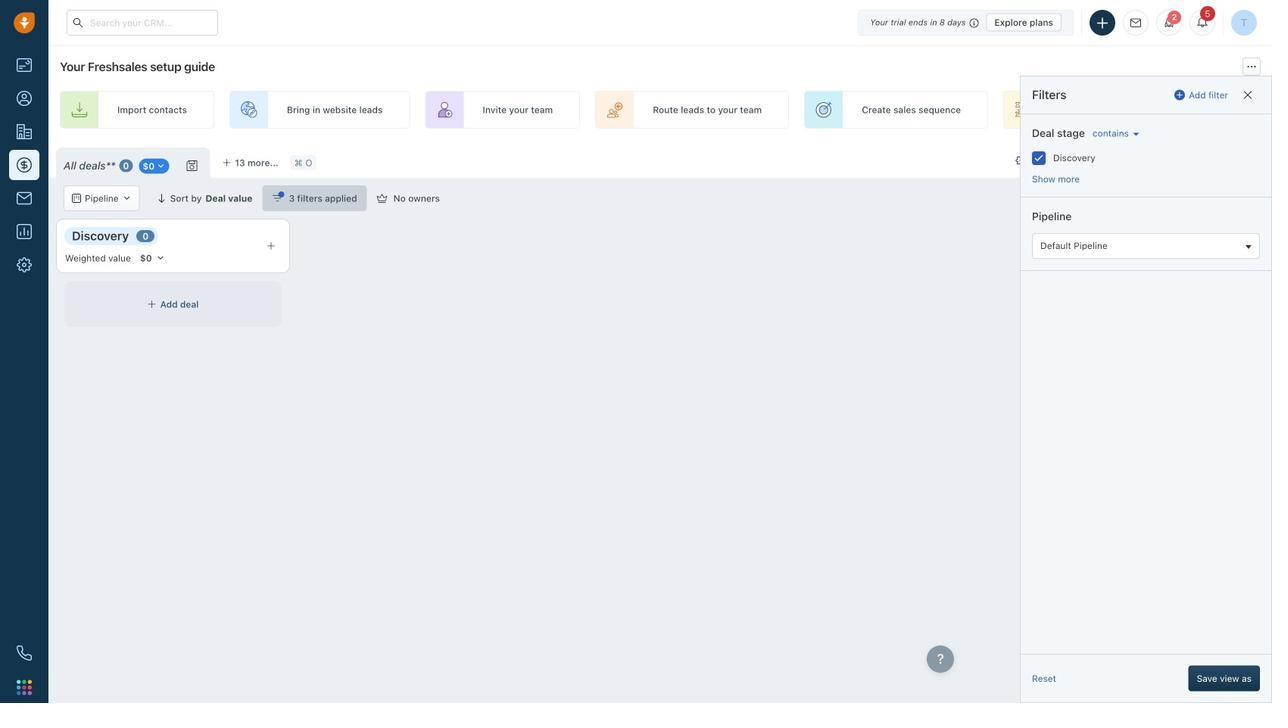 Task type: vqa. For each thing, say whether or not it's contained in the screenshot.
second row group from right
no



Task type: locate. For each thing, give the bounding box(es) containing it.
phone element
[[9, 639, 39, 669]]

freshworks switcher image
[[17, 680, 32, 696]]

send email image
[[1131, 18, 1141, 28]]

Search your CRM... text field
[[67, 10, 218, 36]]

container_wx8msf4aqz5i3rn1 image
[[1016, 155, 1027, 166], [272, 193, 283, 204], [1055, 193, 1066, 204], [72, 194, 81, 203], [147, 300, 157, 309]]

1 horizontal spatial container_wx8msf4aqz5i3rn1 image
[[156, 162, 165, 171]]

phone image
[[17, 646, 32, 661]]

container_wx8msf4aqz5i3rn1 image
[[156, 162, 165, 171], [377, 193, 388, 204], [122, 194, 132, 203]]



Task type: describe. For each thing, give the bounding box(es) containing it.
2 horizontal spatial container_wx8msf4aqz5i3rn1 image
[[377, 193, 388, 204]]

0 horizontal spatial container_wx8msf4aqz5i3rn1 image
[[122, 194, 132, 203]]

Search field
[[1191, 186, 1266, 211]]



